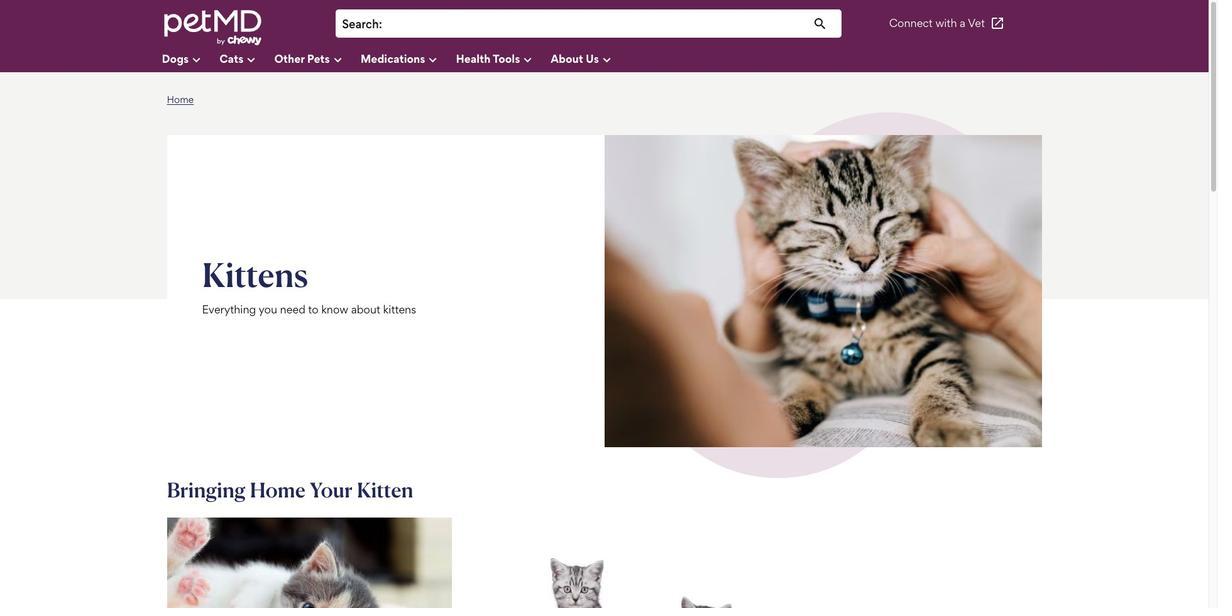 Task type: vqa. For each thing, say whether or not it's contained in the screenshot.
Issues
no



Task type: describe. For each thing, give the bounding box(es) containing it.
bringing home your kitten
[[167, 478, 414, 503]]

pets
[[307, 52, 330, 65]]

tabby cat being held by human image
[[605, 135, 1042, 448]]

health tools button
[[456, 47, 551, 72]]

connect with a vet
[[890, 17, 985, 30]]

everything
[[202, 303, 256, 317]]

home link
[[167, 94, 194, 106]]

your
[[310, 478, 353, 503]]

kittens
[[202, 254, 308, 295]]

dogs button
[[162, 47, 220, 72]]

cats
[[220, 52, 244, 65]]

tools
[[493, 52, 520, 65]]

medications button
[[361, 47, 456, 72]]

search
[[342, 17, 379, 31]]

know
[[321, 303, 349, 317]]

about us button
[[551, 47, 630, 72]]

connect
[[890, 17, 933, 30]]

a
[[960, 17, 966, 30]]

about
[[351, 303, 381, 317]]

connect with a vet button
[[890, 8, 1006, 39]]

health
[[456, 52, 491, 65]]

kitten
[[357, 478, 414, 503]]

cats button
[[220, 47, 274, 72]]



Task type: locate. For each thing, give the bounding box(es) containing it.
you
[[259, 303, 277, 317]]

kittens
[[383, 303, 416, 317]]

home left "your"
[[250, 478, 306, 503]]

search :
[[342, 17, 382, 31]]

home down dogs popup button
[[167, 94, 194, 106]]

everything you need to know about kittens
[[202, 303, 416, 317]]

:
[[379, 17, 382, 31]]

us
[[586, 52, 599, 65]]

vet
[[968, 17, 985, 30]]

0 horizontal spatial home
[[167, 94, 194, 106]]

other pets
[[274, 52, 330, 65]]

dogs
[[162, 52, 189, 65]]

medications
[[361, 52, 425, 65]]

petmd home image
[[162, 8, 263, 47]]

about
[[551, 52, 584, 65]]

home
[[167, 94, 194, 106], [250, 478, 306, 503]]

need
[[280, 303, 306, 317]]

other
[[274, 52, 305, 65]]

bringing
[[167, 478, 246, 503]]

with
[[936, 17, 957, 30]]

other pets button
[[274, 47, 361, 72]]

to
[[308, 303, 319, 317]]

1 vertical spatial home
[[250, 478, 306, 503]]

None text field
[[389, 16, 836, 33]]

1 horizontal spatial home
[[250, 478, 306, 503]]

health tools
[[456, 52, 520, 65]]

0 vertical spatial home
[[167, 94, 194, 106]]

about us
[[551, 52, 599, 65]]



